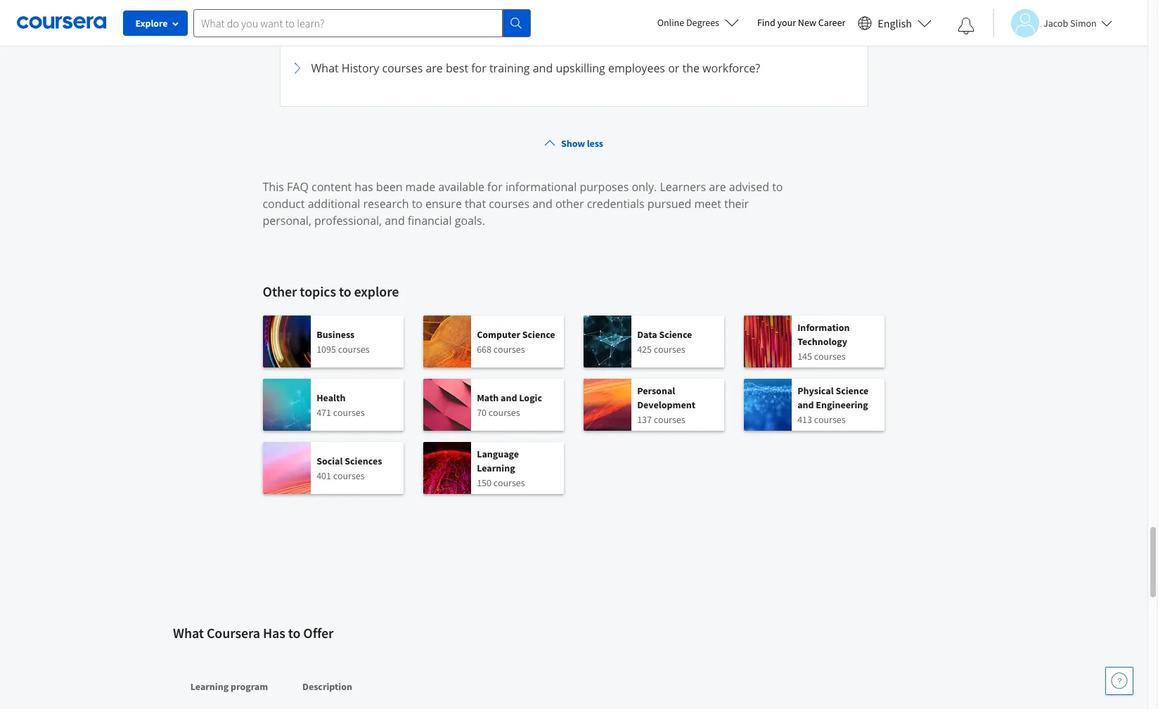 Task type: locate. For each thing, give the bounding box(es) containing it.
other topics to explore
[[263, 283, 399, 300]]

courses down business
[[338, 343, 370, 356]]

program
[[231, 681, 268, 694]]

learning
[[477, 462, 515, 475], [190, 681, 229, 694]]

purposes
[[580, 179, 629, 195]]

language
[[477, 448, 519, 461]]

0 horizontal spatial are
[[426, 61, 443, 76]]

for inside dropdown button
[[472, 61, 487, 76]]

list
[[263, 316, 885, 506]]

are left best
[[426, 61, 443, 76]]

for right available
[[488, 179, 503, 195]]

pursued
[[648, 196, 692, 212]]

data
[[638, 328, 658, 341]]

financial
[[408, 213, 452, 229]]

science for physical science and engineering 413 courses
[[836, 385, 869, 397]]

1 horizontal spatial learning
[[477, 462, 515, 475]]

1 vertical spatial learning
[[190, 681, 229, 694]]

learning down language
[[477, 462, 515, 475]]

online degrees button
[[646, 7, 751, 38]]

668
[[477, 343, 492, 356]]

coursera image
[[17, 11, 106, 34]]

language learning 150 courses
[[477, 448, 525, 489]]

jacob simon button
[[993, 9, 1113, 37]]

list item
[[280, 0, 869, 23]]

this
[[263, 179, 284, 195]]

courses inside the social sciences 401 courses
[[333, 470, 365, 482]]

been
[[376, 179, 403, 195]]

0 horizontal spatial what
[[173, 625, 204, 642]]

courses down technology
[[815, 350, 846, 363]]

0 vertical spatial learning
[[477, 462, 515, 475]]

science right data
[[660, 328, 693, 341]]

courses right 425
[[654, 343, 686, 356]]

425
[[638, 343, 652, 356]]

None search field
[[193, 9, 531, 37]]

what inside dropdown button
[[311, 61, 339, 76]]

coursera
[[207, 625, 260, 642]]

0 horizontal spatial science
[[523, 328, 556, 341]]

learning left program
[[190, 681, 229, 694]]

topics
[[300, 283, 336, 300]]

courses down "sciences"
[[333, 470, 365, 482]]

what left coursera
[[173, 625, 204, 642]]

science inside physical science and engineering 413 courses
[[836, 385, 869, 397]]

courses down engineering
[[815, 413, 846, 426]]

to right the topics
[[339, 283, 352, 300]]

row
[[173, 656, 975, 710]]

what right chevron right icon
[[311, 61, 339, 76]]

health
[[317, 392, 346, 404]]

70
[[477, 406, 487, 419]]

courses down development
[[654, 413, 686, 426]]

1 vertical spatial are
[[709, 179, 727, 195]]

and up 413
[[798, 399, 814, 411]]

what for what history courses are best for training and upskilling employees or the workforce?
[[311, 61, 339, 76]]

1 horizontal spatial what
[[311, 61, 339, 76]]

courses down "math"
[[489, 406, 520, 419]]

and
[[533, 61, 553, 76], [533, 196, 553, 212], [385, 213, 405, 229], [501, 392, 518, 404], [798, 399, 814, 411]]

0 horizontal spatial for
[[472, 61, 487, 76]]

information technology 145 courses
[[798, 321, 850, 363]]

145
[[798, 350, 813, 363]]

courses down computer
[[494, 343, 525, 356]]

1 vertical spatial what
[[173, 625, 204, 642]]

science inside computer science 668 courses
[[523, 328, 556, 341]]

and down research
[[385, 213, 405, 229]]

credentials
[[587, 196, 645, 212]]

science
[[523, 328, 556, 341], [660, 328, 693, 341], [836, 385, 869, 397]]

and inside math and logic 70 courses
[[501, 392, 518, 404]]

are up the 'meet'
[[709, 179, 727, 195]]

show less button
[[539, 131, 609, 156]]

0 vertical spatial what
[[311, 61, 339, 76]]

jacob simon
[[1044, 17, 1097, 29]]

2 horizontal spatial science
[[836, 385, 869, 397]]

what history courses are best for training and upskilling employees or the workforce? list item
[[280, 30, 869, 107]]

and right "training"
[[533, 61, 553, 76]]

offer
[[303, 625, 334, 642]]

logic
[[519, 392, 542, 404]]

career
[[819, 16, 846, 29]]

are
[[426, 61, 443, 76], [709, 179, 727, 195]]

what for what coursera has to offer
[[173, 625, 204, 642]]

sciences
[[345, 455, 382, 468]]

english
[[878, 16, 913, 30]]

courses inside health 471 courses
[[333, 406, 365, 419]]

1 horizontal spatial are
[[709, 179, 727, 195]]

what history courses are best for training and upskilling employees or the workforce? button
[[289, 39, 859, 98]]

best
[[446, 61, 469, 76]]

1 horizontal spatial for
[[488, 179, 503, 195]]

to down made at left top
[[412, 196, 423, 212]]

goals.
[[455, 213, 485, 229]]

courses right history
[[382, 61, 423, 76]]

other
[[263, 283, 297, 300]]

for right best
[[472, 61, 487, 76]]

math
[[477, 392, 499, 404]]

science for data science 425 courses
[[660, 328, 693, 341]]

0 vertical spatial are
[[426, 61, 443, 76]]

what
[[311, 61, 339, 76], [173, 625, 204, 642]]

ensure
[[426, 196, 462, 212]]

0 horizontal spatial learning
[[190, 681, 229, 694]]

and right "math"
[[501, 392, 518, 404]]

their
[[725, 196, 749, 212]]

courses
[[382, 61, 423, 76], [489, 196, 530, 212], [338, 343, 370, 356], [494, 343, 525, 356], [654, 343, 686, 356], [815, 350, 846, 363], [333, 406, 365, 419], [489, 406, 520, 419], [654, 413, 686, 426], [815, 413, 846, 426], [333, 470, 365, 482], [494, 477, 525, 489]]

for
[[472, 61, 487, 76], [488, 179, 503, 195]]

0 vertical spatial for
[[472, 61, 487, 76]]

science inside data science 425 courses
[[660, 328, 693, 341]]

description
[[303, 681, 352, 694]]

courses down "health" on the left bottom of the page
[[333, 406, 365, 419]]

courses right 150
[[494, 477, 525, 489]]

information
[[798, 321, 850, 334]]

available
[[439, 179, 485, 195]]

are inside what history courses are best for training and upskilling employees or the workforce? dropdown button
[[426, 61, 443, 76]]

to
[[773, 179, 783, 195], [412, 196, 423, 212], [339, 283, 352, 300], [288, 625, 301, 642]]

math and logic 70 courses
[[477, 392, 542, 419]]

additional
[[308, 196, 360, 212]]

science up engineering
[[836, 385, 869, 397]]

science right computer
[[523, 328, 556, 341]]

1 horizontal spatial science
[[660, 328, 693, 341]]

show less
[[562, 137, 604, 150]]

471
[[317, 406, 331, 419]]

history
[[342, 61, 379, 76]]

professional,
[[314, 213, 382, 229]]

online degrees
[[658, 16, 720, 29]]

personal development 137 courses
[[638, 385, 696, 426]]

1 vertical spatial for
[[488, 179, 503, 195]]

1095
[[317, 343, 336, 356]]

courses right that on the left
[[489, 196, 530, 212]]

learners
[[660, 179, 707, 195]]

list containing information technology
[[263, 316, 885, 506]]

150
[[477, 477, 492, 489]]



Task type: describe. For each thing, give the bounding box(es) containing it.
courses inside this faq content has been made available for informational purposes only. learners are advised to conduct additional research to ensure that courses and other credentials pursued meet their personal, professional, and financial goals.
[[489, 196, 530, 212]]

has
[[263, 625, 286, 642]]

help center image
[[1112, 673, 1129, 690]]

are inside this faq content has been made available for informational purposes only. learners are advised to conduct additional research to ensure that courses and other credentials pursued meet their personal, professional, and financial goals.
[[709, 179, 727, 195]]

workforce?
[[703, 61, 761, 76]]

business 1095 courses
[[317, 328, 370, 356]]

courses inside personal development 137 courses
[[654, 413, 686, 426]]

and inside what history courses are best for training and upskilling employees or the workforce? dropdown button
[[533, 61, 553, 76]]

degrees
[[687, 16, 720, 29]]

chevron down image
[[54, 21, 64, 31]]

social
[[317, 455, 343, 468]]

courses inside information technology 145 courses
[[815, 350, 846, 363]]

learning inside language learning 150 courses
[[477, 462, 515, 475]]

simon
[[1071, 17, 1097, 29]]

physical
[[798, 385, 834, 397]]

chevron right image
[[289, 60, 306, 77]]

explore button
[[123, 11, 188, 36]]

personal,
[[263, 213, 312, 229]]

to right advised
[[773, 179, 783, 195]]

made
[[406, 179, 436, 195]]

your
[[778, 16, 797, 29]]

show
[[562, 137, 585, 150]]

development
[[638, 399, 696, 411]]

has
[[355, 179, 373, 195]]

show notifications image
[[958, 18, 975, 34]]

137
[[638, 413, 652, 426]]

explore
[[135, 17, 168, 30]]

science for computer science 668 courses
[[523, 328, 556, 341]]

the
[[683, 61, 700, 76]]

and inside physical science and engineering 413 courses
[[798, 399, 814, 411]]

advised
[[730, 179, 770, 195]]

only.
[[632, 179, 657, 195]]

new
[[798, 16, 817, 29]]

english button
[[853, 0, 938, 46]]

upskilling
[[556, 61, 606, 76]]

that
[[465, 196, 486, 212]]

faq
[[287, 179, 309, 195]]

row containing learning program
[[173, 656, 975, 710]]

learning program
[[190, 681, 268, 694]]

find your new career link
[[751, 14, 853, 32]]

content
[[312, 179, 352, 195]]

meet
[[695, 196, 722, 212]]

physical science and engineering 413 courses
[[798, 385, 869, 426]]

conduct
[[263, 196, 305, 212]]

or
[[669, 61, 680, 76]]

courses inside business 1095 courses
[[338, 343, 370, 356]]

what history courses are best for training and upskilling employees or the workforce?
[[311, 61, 761, 76]]

data science 425 courses
[[638, 328, 693, 356]]

business
[[317, 328, 355, 341]]

social sciences 401 courses
[[317, 455, 382, 482]]

courses inside data science 425 courses
[[654, 343, 686, 356]]

for inside this faq content has been made available for informational purposes only. learners are advised to conduct additional research to ensure that courses and other credentials pursued meet their personal, professional, and financial goals.
[[488, 179, 503, 195]]

research
[[363, 196, 409, 212]]

engineering
[[816, 399, 869, 411]]

401
[[317, 470, 331, 482]]

this faq content has been made available for informational purposes only. learners are advised to conduct additional research to ensure that courses and other credentials pursued meet their personal, professional, and financial goals.
[[263, 179, 783, 229]]

training
[[490, 61, 530, 76]]

to right has in the left of the page
[[288, 625, 301, 642]]

courses inside language learning 150 courses
[[494, 477, 525, 489]]

courses inside physical science and engineering 413 courses
[[815, 413, 846, 426]]

personal
[[638, 385, 676, 397]]

find
[[758, 16, 776, 29]]

and down informational
[[533, 196, 553, 212]]

technology
[[798, 335, 848, 348]]

what coursera has to offer
[[173, 625, 334, 642]]

informational
[[506, 179, 577, 195]]

413
[[798, 413, 813, 426]]

courses inside what history courses are best for training and upskilling employees or the workforce? dropdown button
[[382, 61, 423, 76]]

health 471 courses
[[317, 392, 365, 419]]

jacob
[[1044, 17, 1069, 29]]

computer
[[477, 328, 521, 341]]

other
[[556, 196, 584, 212]]

courses inside computer science 668 courses
[[494, 343, 525, 356]]

courses inside math and logic 70 courses
[[489, 406, 520, 419]]

find your new career
[[758, 16, 846, 29]]

computer science 668 courses
[[477, 328, 556, 356]]

explore
[[354, 283, 399, 300]]

less
[[587, 137, 604, 150]]

online
[[658, 16, 685, 29]]

What do you want to learn? text field
[[193, 9, 503, 37]]



Task type: vqa. For each thing, say whether or not it's contained in the screenshot.


